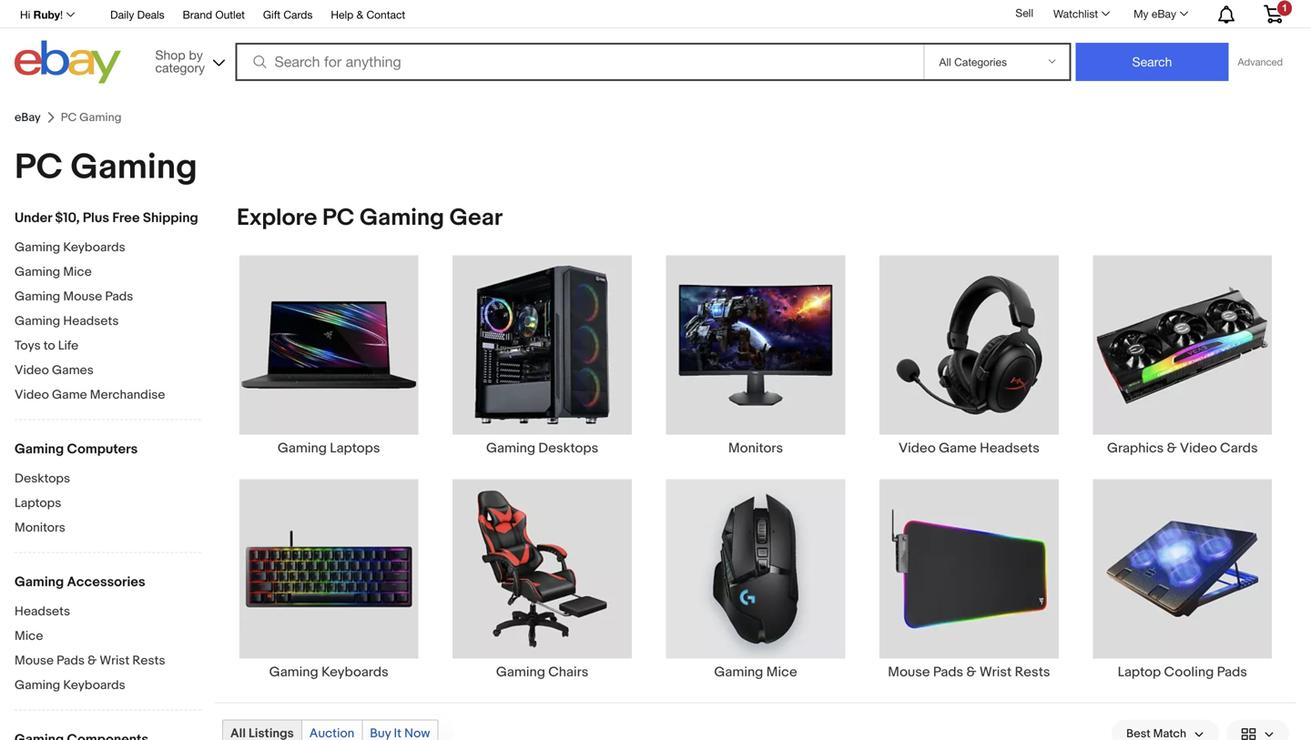 Task type: locate. For each thing, give the bounding box(es) containing it.
0 vertical spatial ebay
[[1152, 7, 1177, 20]]

gaming chairs link
[[436, 478, 649, 681]]

brand outlet
[[183, 8, 245, 21]]

desktops
[[539, 440, 598, 457], [15, 471, 70, 487]]

0 horizontal spatial game
[[52, 387, 87, 403]]

graphics & video cards link
[[1076, 255, 1289, 457]]

1 horizontal spatial gaming mice link
[[649, 478, 863, 681]]

mouse inside headsets mice mouse pads & wrist rests gaming keyboards
[[15, 653, 54, 669]]

laptop cooling pads link
[[1076, 478, 1289, 681]]

video games link
[[15, 363, 201, 380]]

1 vertical spatial desktops
[[15, 471, 70, 487]]

mice inside gaming keyboards gaming mice gaming mouse pads gaming headsets toys to life video games video game merchandise
[[63, 265, 92, 280]]

explore
[[237, 204, 317, 232]]

gaming accessories
[[15, 574, 145, 591]]

plus
[[83, 210, 109, 226]]

1 horizontal spatial mouse
[[63, 289, 102, 305]]

monitors link for explore pc gaming gear
[[649, 255, 863, 457]]

my
[[1134, 7, 1149, 20]]

2 vertical spatial headsets
[[15, 604, 70, 620]]

gaming computers
[[15, 441, 138, 458]]

gaming keyboards link
[[15, 240, 201, 257], [222, 478, 436, 681], [15, 678, 201, 695]]

mouse inside gaming keyboards gaming mice gaming mouse pads gaming headsets toys to life video games video game merchandise
[[63, 289, 102, 305]]

free
[[112, 210, 140, 226]]

keyboards
[[63, 240, 125, 255], [322, 664, 389, 681], [63, 678, 125, 693]]

1 horizontal spatial rests
[[1015, 664, 1050, 681]]

keyboards inside gaming keyboards gaming mice gaming mouse pads gaming headsets toys to life video games video game merchandise
[[63, 240, 125, 255]]

2 horizontal spatial mouse
[[888, 664, 930, 681]]

help & contact link
[[331, 5, 405, 25]]

2 vertical spatial mice
[[767, 664, 797, 681]]

ebay inside account navigation
[[1152, 7, 1177, 20]]

0 horizontal spatial monitors
[[15, 520, 65, 536]]

cooling
[[1164, 664, 1214, 681]]

mouse pads & wrist rests
[[888, 664, 1050, 681]]

rests
[[132, 653, 165, 669], [1015, 664, 1050, 681]]

0 horizontal spatial ebay
[[15, 110, 41, 125]]

&
[[357, 8, 364, 21], [1167, 440, 1177, 457], [88, 653, 97, 669], [967, 664, 977, 681]]

pc gaming main content
[[0, 103, 1311, 740]]

keyboards for gaming keyboards
[[322, 664, 389, 681]]

ebay
[[1152, 7, 1177, 20], [15, 110, 41, 125]]

wrist inside headsets mice mouse pads & wrist rests gaming keyboards
[[100, 653, 130, 669]]

0 horizontal spatial mice
[[15, 629, 43, 644]]

pads
[[105, 289, 133, 305], [57, 653, 85, 669], [933, 664, 964, 681], [1217, 664, 1248, 681]]

0 horizontal spatial wrist
[[100, 653, 130, 669]]

1 horizontal spatial mouse pads & wrist rests link
[[863, 478, 1076, 681]]

explore pc gaming gear
[[237, 204, 503, 232]]

merchandise
[[90, 387, 165, 403]]

1 horizontal spatial monitors link
[[649, 255, 863, 457]]

2 horizontal spatial mice
[[767, 664, 797, 681]]

1
[[1282, 2, 1288, 13]]

list containing gaming laptops
[[215, 255, 1297, 702]]

0 horizontal spatial cards
[[284, 8, 313, 21]]

help & contact
[[331, 8, 405, 21]]

video game merchandise link
[[15, 387, 201, 405]]

0 horizontal spatial mouse
[[15, 653, 54, 669]]

list
[[215, 255, 1297, 702]]

1 horizontal spatial desktops
[[539, 440, 598, 457]]

0 vertical spatial headsets
[[63, 314, 119, 329]]

gaming
[[71, 147, 197, 189], [360, 204, 444, 232], [15, 240, 60, 255], [15, 265, 60, 280], [15, 289, 60, 305], [15, 314, 60, 329], [278, 440, 327, 457], [486, 440, 536, 457], [15, 441, 64, 458], [15, 574, 64, 591], [269, 664, 319, 681], [496, 664, 545, 681], [714, 664, 764, 681], [15, 678, 60, 693]]

1 vertical spatial monitors
[[15, 520, 65, 536]]

accessories
[[67, 574, 145, 591]]

game inside gaming keyboards gaming mice gaming mouse pads gaming headsets toys to life video games video game merchandise
[[52, 387, 87, 403]]

gear
[[450, 204, 503, 232]]

Search for anything text field
[[238, 45, 920, 79]]

headsets inside gaming keyboards gaming mice gaming mouse pads gaming headsets toys to life video games video game merchandise
[[63, 314, 119, 329]]

1 horizontal spatial monitors
[[728, 440, 783, 457]]

None submit
[[1076, 43, 1229, 81]]

0 horizontal spatial monitors link
[[15, 520, 201, 538]]

& inside account navigation
[[357, 8, 364, 21]]

0 horizontal spatial laptops
[[15, 496, 61, 511]]

gaming desktops link
[[436, 255, 649, 457]]

gift cards link
[[263, 5, 313, 25]]

1 vertical spatial mice
[[15, 629, 43, 644]]

0 vertical spatial cards
[[284, 8, 313, 21]]

1 horizontal spatial game
[[939, 440, 977, 457]]

0 horizontal spatial gaming mice link
[[15, 265, 201, 282]]

video
[[15, 363, 49, 378], [15, 387, 49, 403], [899, 440, 936, 457], [1180, 440, 1217, 457]]

headsets inside headsets mice mouse pads & wrist rests gaming keyboards
[[15, 604, 70, 620]]

life
[[58, 338, 78, 354]]

contact
[[367, 8, 405, 21]]

headsets
[[63, 314, 119, 329], [980, 440, 1040, 457], [15, 604, 70, 620]]

shop by category button
[[147, 41, 229, 80]]

gaming mice link
[[15, 265, 201, 282], [649, 478, 863, 681]]

graphics
[[1107, 440, 1164, 457]]

mice
[[63, 265, 92, 280], [15, 629, 43, 644], [767, 664, 797, 681]]

pc right explore
[[322, 204, 355, 232]]

account navigation
[[10, 0, 1297, 28]]

wrist
[[100, 653, 130, 669], [980, 664, 1012, 681]]

mouse pads & wrist rests link
[[863, 478, 1076, 681], [15, 653, 201, 671]]

0 vertical spatial mice
[[63, 265, 92, 280]]

monitors
[[728, 440, 783, 457], [15, 520, 65, 536]]

cards
[[284, 8, 313, 21], [1220, 440, 1258, 457]]

mice inside headsets mice mouse pads & wrist rests gaming keyboards
[[15, 629, 43, 644]]

gift
[[263, 8, 281, 21]]

pc up under
[[15, 147, 63, 189]]

pads inside headsets mice mouse pads & wrist rests gaming keyboards
[[57, 653, 85, 669]]

0 vertical spatial laptops
[[330, 440, 380, 457]]

game
[[52, 387, 87, 403], [939, 440, 977, 457]]

ebay link
[[15, 110, 41, 125]]

1 horizontal spatial ebay
[[1152, 7, 1177, 20]]

ebay inside pc gaming main content
[[15, 110, 41, 125]]

1 vertical spatial headsets
[[980, 440, 1040, 457]]

1 vertical spatial ebay
[[15, 110, 41, 125]]

laptops inside desktops laptops monitors
[[15, 496, 61, 511]]

1 link
[[1253, 0, 1294, 26]]

pc
[[15, 147, 63, 189], [322, 204, 355, 232]]

1 vertical spatial monitors link
[[15, 520, 201, 538]]

1 vertical spatial cards
[[1220, 440, 1258, 457]]

laptops
[[330, 440, 380, 457], [15, 496, 61, 511]]

monitors link for gaming computers
[[15, 520, 201, 538]]

1 vertical spatial laptops
[[15, 496, 61, 511]]

toys to life link
[[15, 338, 201, 356]]

monitors link
[[649, 255, 863, 457], [15, 520, 201, 538]]

gaming keyboards
[[269, 664, 389, 681]]

1 vertical spatial game
[[939, 440, 977, 457]]

0 vertical spatial monitors link
[[649, 255, 863, 457]]

chairs
[[548, 664, 589, 681]]

none submit inside shop by category banner
[[1076, 43, 1229, 81]]

0 horizontal spatial rests
[[132, 653, 165, 669]]

laptops link
[[15, 496, 201, 513]]

0 vertical spatial pc
[[15, 147, 63, 189]]

mouse inside mouse pads & wrist rests link
[[888, 664, 930, 681]]

mouse
[[63, 289, 102, 305], [15, 653, 54, 669], [888, 664, 930, 681]]

1 horizontal spatial pc
[[322, 204, 355, 232]]

1 horizontal spatial laptops
[[330, 440, 380, 457]]

1 horizontal spatial mice
[[63, 265, 92, 280]]

sell link
[[1008, 6, 1042, 19]]

0 vertical spatial desktops
[[539, 440, 598, 457]]

outlet
[[215, 8, 245, 21]]

sell
[[1016, 6, 1034, 19]]

0 vertical spatial gaming mice link
[[15, 265, 201, 282]]

1 vertical spatial pc
[[322, 204, 355, 232]]

1 horizontal spatial cards
[[1220, 440, 1258, 457]]

hi
[[20, 8, 30, 21]]

0 vertical spatial game
[[52, 387, 87, 403]]

keyboards for gaming keyboards gaming mice gaming mouse pads gaming headsets toys to life video games video game merchandise
[[63, 240, 125, 255]]



Task type: describe. For each thing, give the bounding box(es) containing it.
computers
[[67, 441, 138, 458]]

daily deals
[[110, 8, 165, 21]]

1 horizontal spatial wrist
[[980, 664, 1012, 681]]

gaming mice
[[714, 664, 797, 681]]

cards inside pc gaming main content
[[1220, 440, 1258, 457]]

laptop
[[1118, 664, 1161, 681]]

category
[[155, 60, 205, 75]]

laptop cooling pads
[[1118, 664, 1248, 681]]

daily
[[110, 8, 134, 21]]

shipping
[[143, 210, 198, 226]]

gaming headsets link
[[15, 314, 201, 331]]

gaming inside headsets mice mouse pads & wrist rests gaming keyboards
[[15, 678, 60, 693]]

brand
[[183, 8, 212, 21]]

watchlist link
[[1044, 3, 1118, 25]]

hi ruby !
[[20, 8, 63, 21]]

0 horizontal spatial mouse pads & wrist rests link
[[15, 653, 201, 671]]

view: gallery view image
[[1241, 725, 1275, 740]]

0 vertical spatial monitors
[[728, 440, 783, 457]]

gaming keyboards gaming mice gaming mouse pads gaming headsets toys to life video games video game merchandise
[[15, 240, 165, 403]]

gift cards
[[263, 8, 313, 21]]

monitors inside desktops laptops monitors
[[15, 520, 65, 536]]

to
[[43, 338, 55, 354]]

keyboards inside headsets mice mouse pads & wrist rests gaming keyboards
[[63, 678, 125, 693]]

graphics & video cards
[[1107, 440, 1258, 457]]

gaming desktops
[[486, 440, 598, 457]]

headsets link
[[15, 604, 201, 622]]

shop by category banner
[[10, 0, 1297, 88]]

& inside headsets mice mouse pads & wrist rests gaming keyboards
[[88, 653, 97, 669]]

help
[[331, 8, 354, 21]]

laptops for gaming
[[330, 440, 380, 457]]

gaming laptops link
[[222, 255, 436, 457]]

my ebay link
[[1124, 3, 1197, 25]]

watchlist
[[1054, 7, 1098, 20]]

video game headsets
[[899, 440, 1040, 457]]

cards inside account navigation
[[284, 8, 313, 21]]

under
[[15, 210, 52, 226]]

$10,
[[55, 210, 80, 226]]

mice for headsets
[[15, 629, 43, 644]]

gaming chairs
[[496, 664, 589, 681]]

pads inside gaming keyboards gaming mice gaming mouse pads gaming headsets toys to life video games video game merchandise
[[105, 289, 133, 305]]

games
[[52, 363, 94, 378]]

by
[[189, 47, 203, 62]]

daily deals link
[[110, 5, 165, 25]]

gaming laptops
[[278, 440, 380, 457]]

desktops link
[[15, 471, 201, 489]]

ruby
[[33, 8, 60, 21]]

deals
[[137, 8, 165, 21]]

mice link
[[15, 629, 201, 646]]

laptops for desktops
[[15, 496, 61, 511]]

list inside pc gaming main content
[[215, 255, 1297, 702]]

0 horizontal spatial pc
[[15, 147, 63, 189]]

headsets mice mouse pads & wrist rests gaming keyboards
[[15, 604, 165, 693]]

0 horizontal spatial desktops
[[15, 471, 70, 487]]

!
[[60, 8, 63, 21]]

shop
[[155, 47, 185, 62]]

gaming mouse pads link
[[15, 289, 201, 306]]

mice for gaming
[[767, 664, 797, 681]]

desktops inside gaming desktops link
[[539, 440, 598, 457]]

advanced
[[1238, 56, 1283, 68]]

advanced link
[[1229, 44, 1292, 80]]

toys
[[15, 338, 41, 354]]

1 vertical spatial gaming mice link
[[649, 478, 863, 681]]

pc gaming
[[15, 147, 197, 189]]

rests inside headsets mice mouse pads & wrist rests gaming keyboards
[[132, 653, 165, 669]]

under $10, plus free shipping
[[15, 210, 198, 226]]

desktops laptops monitors
[[15, 471, 70, 536]]

shop by category
[[155, 47, 205, 75]]

brand outlet link
[[183, 5, 245, 25]]

video game headsets link
[[863, 255, 1076, 457]]

my ebay
[[1134, 7, 1177, 20]]



Task type: vqa. For each thing, say whether or not it's contained in the screenshot.
Gaming inside "link"
yes



